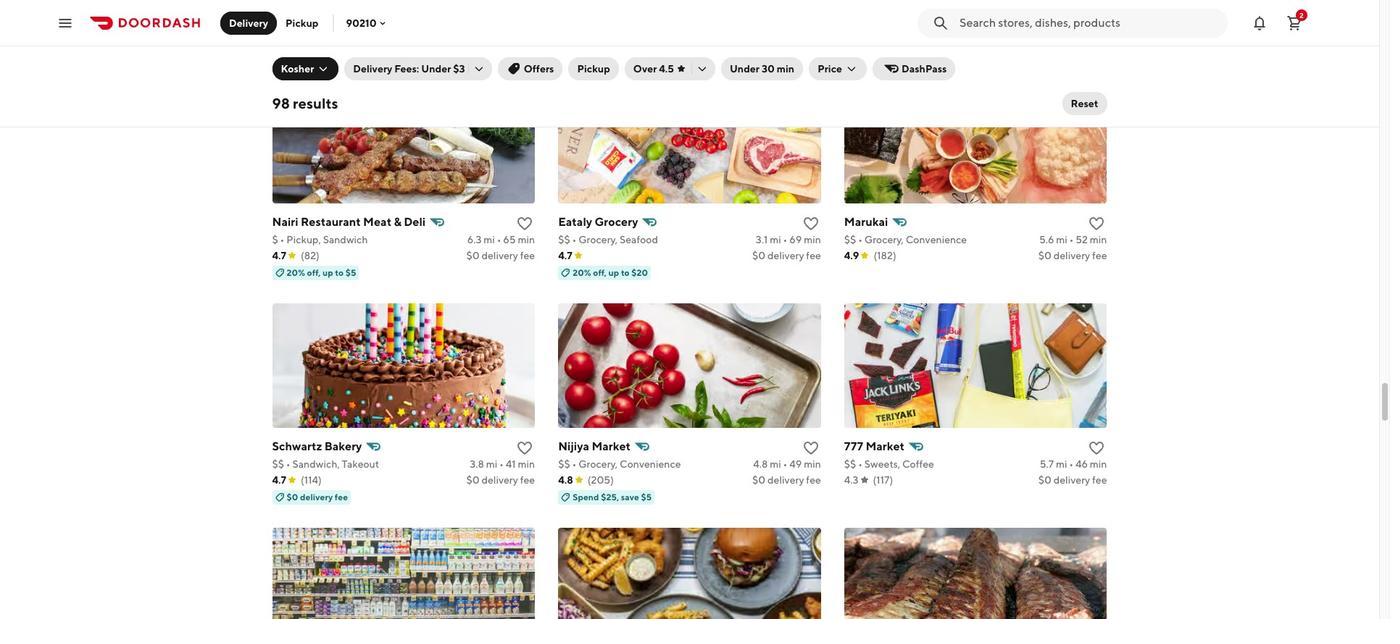 Task type: vqa. For each thing, say whether or not it's contained in the screenshot.


Task type: describe. For each thing, give the bounding box(es) containing it.
grocery, for nijiya market
[[579, 459, 618, 470]]

$20
[[632, 267, 648, 278]]

1 horizontal spatial $5
[[641, 492, 652, 503]]

$​0 delivery fee down 7.0 mi • 56 min
[[1039, 25, 1108, 37]]

rated
[[292, 43, 317, 53]]

5.6
[[1040, 234, 1055, 246]]

• left the 56
[[1070, 9, 1074, 21]]

eataly
[[558, 215, 593, 229]]

3.1
[[756, 234, 768, 246]]

$​0 down "7.0"
[[1039, 25, 1052, 37]]

kosher button
[[272, 57, 339, 80]]

20% off, up to $20
[[573, 267, 648, 278]]

click to add this store to your saved list image for nijiya market
[[803, 440, 820, 457]]

$​0 delivery fee for nijiya market
[[753, 475, 821, 486]]

1 vertical spatial 4.8
[[754, 459, 768, 470]]

2
[[1300, 11, 1304, 19]]

$0
[[287, 492, 298, 503]]

min for nairi restaurant meat & deli
[[518, 234, 535, 246]]

49
[[790, 459, 802, 470]]

$$ • grocery, convenience for marukai
[[845, 234, 967, 246]]

$$ • grocery, seafood
[[558, 234, 658, 246]]

69
[[790, 234, 802, 246]]

over
[[634, 63, 657, 75]]

1 vertical spatial pickup
[[578, 63, 610, 75]]

4.8 for (205)
[[558, 475, 573, 486]]

4.3
[[845, 475, 859, 486]]

delivery button
[[220, 11, 277, 34]]

$​0 delivery fee for marukai
[[1039, 250, 1108, 262]]

$$ • sweets, coffee
[[845, 459, 935, 470]]

$​0 delivery fee for schwartz bakery
[[467, 475, 535, 486]]

30
[[762, 63, 775, 75]]

offers button
[[498, 57, 563, 80]]

46
[[1076, 459, 1088, 470]]

3.1 mi • 69 min
[[756, 234, 821, 246]]

$0 delivery fee
[[287, 492, 348, 503]]

under inside under 30 min button
[[730, 63, 760, 75]]

• left snap
[[859, 9, 863, 21]]

fee down 7.0 mi • 56 min
[[1093, 25, 1108, 37]]

20% for eataly
[[573, 267, 591, 278]]

marukai
[[845, 215, 889, 229]]

fees:
[[395, 63, 419, 75]]

$​0 for 777 market
[[1039, 475, 1052, 486]]

• down eataly
[[572, 234, 577, 246]]

delivery down (114)
[[300, 492, 333, 503]]

delivery for delivery fees: under $3
[[353, 63, 393, 75]]

56
[[1076, 9, 1088, 21]]

7.0 mi • 56 min
[[1040, 9, 1108, 21]]

min for nijiya market
[[804, 459, 821, 470]]

$$ for nijiya market
[[558, 459, 570, 470]]

delivery for eataly grocery
[[768, 250, 805, 262]]

top
[[275, 43, 290, 53]]

schwartz bakery
[[272, 440, 362, 454]]

craft
[[334, 9, 358, 21]]

price button
[[809, 57, 867, 80]]

$​0 delivery fee for nairi restaurant meat & deli
[[467, 250, 535, 262]]

save
[[621, 492, 640, 503]]

dashpass button
[[873, 57, 956, 80]]

pickup,
[[287, 234, 321, 246]]

20% off, up to $5
[[287, 267, 356, 278]]

click to add this store to your saved list image for schwartz bakery
[[516, 440, 534, 457]]

• up 4.3
[[859, 459, 863, 470]]

up for restaurant
[[323, 267, 333, 278]]

sandwich,
[[293, 459, 340, 470]]

offers
[[524, 63, 554, 75]]

delivery for schwartz bakery
[[482, 475, 518, 486]]

min for 777 market
[[1090, 459, 1108, 470]]

/
[[895, 9, 900, 21]]

4.7 for schwartz bakery
[[272, 475, 286, 486]]

market for 777 market
[[866, 440, 905, 454]]

results
[[293, 95, 338, 112]]

0 horizontal spatial pickup
[[286, 17, 319, 29]]

• left 69
[[784, 234, 788, 246]]

fee for eataly grocery
[[807, 250, 821, 262]]

convenience for nijiya market
[[620, 459, 681, 470]]

fee for schwartz bakery
[[520, 475, 535, 486]]

off, for grocery
[[593, 267, 607, 278]]

restaurant
[[301, 215, 361, 229]]

convenience for marukai
[[906, 234, 967, 246]]

top rated
[[275, 43, 317, 53]]

5.7
[[1040, 459, 1054, 470]]

under 30 min
[[730, 63, 795, 75]]

3.8 mi • 41 min
[[470, 459, 535, 470]]

nairi
[[272, 215, 299, 229]]

20% for nairi
[[287, 267, 305, 278]]

$​0 for schwartz bakery
[[467, 475, 480, 486]]

0 horizontal spatial $5
[[346, 267, 356, 278]]

777 market
[[845, 440, 905, 454]]

mi for 777 market
[[1056, 459, 1068, 470]]

takeout
[[342, 459, 379, 470]]

delivery for nijiya market
[[768, 475, 805, 486]]

delivery for delivery
[[229, 17, 268, 29]]

$$ • grocery, craft beer
[[272, 9, 382, 21]]

• down schwartz
[[286, 459, 291, 470]]

click to add this store to your saved list image for marukai
[[1089, 215, 1106, 233]]

spend $25, save $5
[[573, 492, 652, 503]]

2 button
[[1281, 8, 1310, 37]]

$$ for eataly grocery
[[558, 234, 570, 246]]

over 4.5
[[634, 63, 674, 75]]

• up 4.9
[[859, 234, 863, 246]]

mi for nairi restaurant meat & deli
[[484, 234, 495, 246]]

delivery down 7.0 mi • 56 min
[[1054, 25, 1091, 37]]

nijiya
[[558, 440, 590, 454]]

reset
[[1071, 98, 1099, 109]]

fee for 777 market
[[1093, 475, 1108, 486]]

0 horizontal spatial pickup button
[[277, 11, 327, 34]]

fee for nijiya market
[[807, 475, 821, 486]]

fee for nairi restaurant meat & deli
[[520, 250, 535, 262]]

1 vertical spatial pickup button
[[569, 57, 619, 80]]

grocery, for marukai
[[865, 234, 904, 246]]

$25,
[[601, 492, 619, 503]]

spend
[[573, 492, 599, 503]]

90210
[[346, 17, 377, 29]]

mi for schwartz bakery
[[486, 459, 498, 470]]

65
[[503, 234, 516, 246]]

$$ for 777 market
[[845, 459, 857, 470]]



Task type: locate. For each thing, give the bounding box(es) containing it.
mi left the 49
[[770, 459, 782, 470]]

$​0 delivery fee
[[1039, 25, 1108, 37], [467, 250, 535, 262], [753, 250, 821, 262], [1039, 250, 1108, 262], [467, 475, 535, 486], [753, 475, 821, 486], [1039, 475, 1108, 486]]

mi right 5.6
[[1057, 234, 1068, 246]]

&
[[394, 215, 402, 229]]

min right the 30
[[777, 63, 795, 75]]

$​0 delivery fee down 6.3 mi • 65 min at the top left of page
[[467, 250, 535, 262]]

•
[[286, 9, 291, 21], [859, 9, 863, 21], [1070, 9, 1074, 21], [280, 234, 285, 246], [497, 234, 501, 246], [572, 234, 577, 246], [784, 234, 788, 246], [859, 234, 863, 246], [1070, 234, 1074, 246], [286, 459, 291, 470], [500, 459, 504, 470], [572, 459, 577, 470], [784, 459, 788, 470], [859, 459, 863, 470], [1070, 459, 1074, 470]]

min right the 46
[[1090, 459, 1108, 470]]

4.8 mi • 49 min
[[754, 459, 821, 470]]

delivery for nairi restaurant meat & deli
[[482, 250, 518, 262]]

to for restaurant
[[335, 267, 344, 278]]

pickup button up rated
[[277, 11, 327, 34]]

$​0 for nairi restaurant meat & deli
[[467, 250, 480, 262]]

0 vertical spatial 4.8
[[272, 25, 287, 37]]

4.7 left (114)
[[272, 475, 286, 486]]

market up (205)
[[592, 440, 631, 454]]

20% down (82)
[[287, 267, 305, 278]]

$$ • snap / ebt, grocery
[[845, 9, 962, 21]]

seafood
[[620, 234, 658, 246]]

nairi restaurant meat & deli
[[272, 215, 426, 229]]

• up top
[[286, 9, 291, 21]]

sweets,
[[865, 459, 901, 470]]

0 vertical spatial $$ • grocery, convenience
[[845, 234, 967, 246]]

(117)
[[873, 475, 893, 486]]

mi right 6.3
[[484, 234, 495, 246]]

pickup
[[286, 17, 319, 29], [578, 63, 610, 75]]

$5 right the 'save'
[[641, 492, 652, 503]]

market up sweets,
[[866, 440, 905, 454]]

over 4.5 button
[[625, 57, 716, 80]]

4.7 for nairi restaurant meat & deli
[[272, 250, 286, 262]]

0 horizontal spatial click to add this store to your saved list image
[[516, 440, 534, 457]]

$$ • grocery, convenience
[[845, 234, 967, 246], [558, 459, 681, 470]]

$​0 down 5.6
[[1039, 250, 1052, 262]]

1 20% from the left
[[287, 267, 305, 278]]

1 horizontal spatial 20%
[[573, 267, 591, 278]]

click to add this store to your saved list image
[[803, 215, 820, 233], [516, 440, 534, 457]]

off, for restaurant
[[307, 267, 321, 278]]

2 vertical spatial 4.8
[[558, 475, 573, 486]]

1 vertical spatial convenience
[[620, 459, 681, 470]]

fee down 3.1 mi • 69 min
[[807, 250, 821, 262]]

market
[[592, 440, 631, 454], [866, 440, 905, 454]]

open menu image
[[57, 14, 74, 32]]

$​0 down 5.7
[[1039, 475, 1052, 486]]

mi right 3.1
[[770, 234, 782, 246]]

grocery, down eataly grocery
[[579, 234, 618, 246]]

$​0 delivery fee down 3.1 mi • 69 min
[[753, 250, 821, 262]]

1 vertical spatial grocery
[[595, 215, 638, 229]]

$​0 delivery fee down 4.8 mi • 49 min
[[753, 475, 821, 486]]

2 to from the left
[[621, 267, 630, 278]]

4.7 down $
[[272, 250, 286, 262]]

1 horizontal spatial market
[[866, 440, 905, 454]]

4.8
[[272, 25, 287, 37], [754, 459, 768, 470], [558, 475, 573, 486]]

to
[[335, 267, 344, 278], [621, 267, 630, 278]]

0 horizontal spatial delivery
[[229, 17, 268, 29]]

up left the $20
[[609, 267, 619, 278]]

4.5
[[659, 63, 674, 75]]

(1,300+)
[[302, 25, 340, 37]]

1 horizontal spatial $$ • grocery, convenience
[[845, 234, 967, 246]]

fee down 4.8 mi • 49 min
[[807, 475, 821, 486]]

to down the sandwich on the top of the page
[[335, 267, 344, 278]]

fee down 6.3 mi • 65 min at the top left of page
[[520, 250, 535, 262]]

min right 69
[[804, 234, 821, 246]]

0 vertical spatial pickup
[[286, 17, 319, 29]]

delivery down 5.7 mi • 46 min
[[1054, 475, 1091, 486]]

mi right 3.8
[[486, 459, 498, 470]]

1 vertical spatial $$ • grocery, convenience
[[558, 459, 681, 470]]

grocery, for eataly grocery
[[579, 234, 618, 246]]

$$ up 4.9
[[845, 234, 857, 246]]

$​0 delivery fee for eataly grocery
[[753, 250, 821, 262]]

$5 down the sandwich on the top of the page
[[346, 267, 356, 278]]

deli
[[404, 215, 426, 229]]

5.7 mi • 46 min
[[1040, 459, 1108, 470]]

delivery down 5.6 mi • 52 min
[[1054, 250, 1091, 262]]

2 off, from the left
[[593, 267, 607, 278]]

98
[[272, 95, 290, 112]]

off, down (82)
[[307, 267, 321, 278]]

to left the $20
[[621, 267, 630, 278]]

bakery
[[325, 440, 362, 454]]

$​0 for marukai
[[1039, 250, 1052, 262]]

click to add this store to your saved list image up 6.3 mi • 65 min at the top left of page
[[516, 215, 534, 233]]

2 up from the left
[[609, 267, 619, 278]]

• left the 46
[[1070, 459, 1074, 470]]

ebt,
[[902, 9, 923, 21]]

dashpass
[[902, 63, 947, 75]]

fee for marukai
[[1093, 250, 1108, 262]]

min right 65
[[518, 234, 535, 246]]

click to add this store to your saved list image for 777 market
[[1089, 440, 1106, 457]]

1 vertical spatial delivery
[[353, 63, 393, 75]]

fee down 5.6 mi • 52 min
[[1093, 250, 1108, 262]]

0 horizontal spatial under
[[421, 63, 451, 75]]

4.8 left the 49
[[754, 459, 768, 470]]

$​0 for eataly grocery
[[753, 250, 766, 262]]

up down $ • pickup, sandwich
[[323, 267, 333, 278]]

3 items, open order cart image
[[1286, 14, 1304, 32]]

5.6 mi • 52 min
[[1040, 234, 1108, 246]]

min right the 49
[[804, 459, 821, 470]]

1 horizontal spatial up
[[609, 267, 619, 278]]

grocery, up (182)
[[865, 234, 904, 246]]

$​0 down 4.8 mi • 49 min
[[753, 475, 766, 486]]

$$ • grocery, convenience for nijiya market
[[558, 459, 681, 470]]

1 horizontal spatial pickup
[[578, 63, 610, 75]]

4.9
[[845, 250, 860, 262]]

$3
[[453, 63, 465, 75]]

0 horizontal spatial 4.8
[[272, 25, 287, 37]]

1 horizontal spatial off,
[[593, 267, 607, 278]]

click to add this store to your saved list image up "3.8 mi • 41 min"
[[516, 440, 534, 457]]

$$ left snap
[[845, 9, 857, 21]]

2 20% from the left
[[573, 267, 591, 278]]

4.8 up spend in the bottom left of the page
[[558, 475, 573, 486]]

0 horizontal spatial $$ • grocery, convenience
[[558, 459, 681, 470]]

1 horizontal spatial convenience
[[906, 234, 967, 246]]

under left $3
[[421, 63, 451, 75]]

$​0 down 3.1
[[753, 250, 766, 262]]

4.8 for (1,300+)
[[272, 25, 287, 37]]

2 market from the left
[[866, 440, 905, 454]]

min right 52
[[1090, 234, 1108, 246]]

mi for nijiya market
[[770, 459, 782, 470]]

$$ up top
[[272, 9, 284, 21]]

6.3 mi • 65 min
[[468, 234, 535, 246]]

up for grocery
[[609, 267, 619, 278]]

$​0 delivery fee down 5.7 mi • 46 min
[[1039, 475, 1108, 486]]

click to add this store to your saved list image
[[516, 215, 534, 233], [1089, 215, 1106, 233], [803, 440, 820, 457], [1089, 440, 1106, 457]]

delivery down "3.8 mi • 41 min"
[[482, 475, 518, 486]]

$$ for marukai
[[845, 234, 857, 246]]

snap
[[865, 9, 893, 21]]

click to add this store to your saved list image up 4.8 mi • 49 min
[[803, 440, 820, 457]]

delivery down 6.3 mi • 65 min at the top left of page
[[482, 250, 518, 262]]

0 vertical spatial $5
[[346, 267, 356, 278]]

• left 65
[[497, 234, 501, 246]]

grocery right ebt,
[[925, 9, 962, 21]]

4.7 down eataly
[[558, 250, 573, 262]]

$ • pickup, sandwich
[[272, 234, 368, 246]]

$
[[272, 234, 278, 246]]

pickup button left over
[[569, 57, 619, 80]]

$$ • grocery, convenience up (182)
[[845, 234, 967, 246]]

1 horizontal spatial under
[[730, 63, 760, 75]]

fee down "$$ • sandwich, takeout"
[[335, 492, 348, 503]]

0 horizontal spatial grocery
[[595, 215, 638, 229]]

$​0
[[1039, 25, 1052, 37], [467, 250, 480, 262], [753, 250, 766, 262], [1039, 250, 1052, 262], [467, 475, 480, 486], [753, 475, 766, 486], [1039, 475, 1052, 486]]

coffee
[[903, 459, 935, 470]]

$$ down schwartz
[[272, 459, 284, 470]]

• left the 41
[[500, 459, 504, 470]]

(182)
[[874, 250, 897, 262]]

$$ down nijiya
[[558, 459, 570, 470]]

1 up from the left
[[323, 267, 333, 278]]

1 horizontal spatial delivery
[[353, 63, 393, 75]]

777
[[845, 440, 864, 454]]

delivery for 777 market
[[1054, 475, 1091, 486]]

$​0 for nijiya market
[[753, 475, 766, 486]]

grocery, up (205)
[[579, 459, 618, 470]]

52
[[1076, 234, 1088, 246]]

fee down 5.7 mi • 46 min
[[1093, 475, 1108, 486]]

$$ • sandwich, takeout
[[272, 459, 379, 470]]

min
[[1090, 9, 1108, 21], [777, 63, 795, 75], [518, 234, 535, 246], [804, 234, 821, 246], [1090, 234, 1108, 246], [518, 459, 535, 470], [804, 459, 821, 470], [1090, 459, 1108, 470]]

nijiya market
[[558, 440, 631, 454]]

$5
[[346, 267, 356, 278], [641, 492, 652, 503]]

click to add this store to your saved list image for eataly grocery
[[803, 215, 820, 233]]

0 vertical spatial delivery
[[229, 17, 268, 29]]

min right the 41
[[518, 459, 535, 470]]

• right $
[[280, 234, 285, 246]]

1 vertical spatial click to add this store to your saved list image
[[516, 440, 534, 457]]

beer
[[360, 9, 382, 21]]

mi
[[1056, 9, 1067, 21], [484, 234, 495, 246], [770, 234, 782, 246], [1057, 234, 1068, 246], [486, 459, 498, 470], [770, 459, 782, 470], [1056, 459, 1068, 470]]

7.0
[[1040, 9, 1054, 21]]

under 30 min button
[[721, 57, 804, 80]]

0 vertical spatial convenience
[[906, 234, 967, 246]]

0 horizontal spatial off,
[[307, 267, 321, 278]]

min right the 56
[[1090, 9, 1108, 21]]

click to add this store to your saved list image up 3.1 mi • 69 min
[[803, 215, 820, 233]]

0 horizontal spatial up
[[323, 267, 333, 278]]

reset button
[[1063, 92, 1108, 115]]

delivery
[[1054, 25, 1091, 37], [482, 250, 518, 262], [768, 250, 805, 262], [1054, 250, 1091, 262], [482, 475, 518, 486], [768, 475, 805, 486], [1054, 475, 1091, 486], [300, 492, 333, 503]]

click to add this store to your saved list image for nairi restaurant meat & deli
[[516, 215, 534, 233]]

1 horizontal spatial pickup button
[[569, 57, 619, 80]]

1 horizontal spatial 4.8
[[558, 475, 573, 486]]

delivery down 3.1 mi • 69 min
[[768, 250, 805, 262]]

$$ down eataly
[[558, 234, 570, 246]]

Store search: begin typing to search for stores available on DoorDash text field
[[960, 15, 1220, 31]]

$$ for schwartz bakery
[[272, 459, 284, 470]]

under
[[421, 63, 451, 75], [730, 63, 760, 75]]

delivery for marukai
[[1054, 250, 1091, 262]]

(82)
[[301, 250, 320, 262]]

sandwich
[[323, 234, 368, 246]]

fee down "3.8 mi • 41 min"
[[520, 475, 535, 486]]

min for eataly grocery
[[804, 234, 821, 246]]

$​0 delivery fee for 777 market
[[1039, 475, 1108, 486]]

delivery fees: under $3
[[353, 63, 465, 75]]

4.7
[[272, 250, 286, 262], [558, 250, 573, 262], [272, 475, 286, 486]]

0 vertical spatial click to add this store to your saved list image
[[803, 215, 820, 233]]

mi for marukai
[[1057, 234, 1068, 246]]

off, down $$ • grocery, seafood
[[593, 267, 607, 278]]

0 vertical spatial grocery
[[925, 9, 962, 21]]

2 under from the left
[[730, 63, 760, 75]]

min for schwartz bakery
[[518, 459, 535, 470]]

41
[[506, 459, 516, 470]]

90210 button
[[346, 17, 388, 29]]

to for grocery
[[621, 267, 630, 278]]

notification bell image
[[1252, 14, 1269, 32]]

1 market from the left
[[592, 440, 631, 454]]

price
[[818, 63, 843, 75]]

market for nijiya market
[[592, 440, 631, 454]]

pickup up rated
[[286, 17, 319, 29]]

grocery up $$ • grocery, seafood
[[595, 215, 638, 229]]

(114)
[[301, 475, 322, 486]]

1 horizontal spatial grocery
[[925, 9, 962, 21]]

click to add this store to your saved list image up 5.6 mi • 52 min
[[1089, 215, 1106, 233]]

0 horizontal spatial convenience
[[620, 459, 681, 470]]

under left the 30
[[730, 63, 760, 75]]

delivery down 4.8 mi • 49 min
[[768, 475, 805, 486]]

0 horizontal spatial to
[[335, 267, 344, 278]]

98 results
[[272, 95, 338, 112]]

schwartz
[[272, 440, 322, 454]]

min for marukai
[[1090, 234, 1108, 246]]

$$ • grocery, convenience up (205)
[[558, 459, 681, 470]]

1 horizontal spatial to
[[621, 267, 630, 278]]

0 vertical spatial pickup button
[[277, 11, 327, 34]]

0 horizontal spatial 20%
[[287, 267, 305, 278]]

1 off, from the left
[[307, 267, 321, 278]]

delivery inside button
[[229, 17, 268, 29]]

$​0 delivery fee down "3.8 mi • 41 min"
[[467, 475, 535, 486]]

• left the 49
[[784, 459, 788, 470]]

min inside button
[[777, 63, 795, 75]]

$$ up 4.3
[[845, 459, 857, 470]]

1 vertical spatial $5
[[641, 492, 652, 503]]

grocery,
[[293, 9, 332, 21], [579, 234, 618, 246], [865, 234, 904, 246], [579, 459, 618, 470]]

20% down $$ • grocery, seafood
[[573, 267, 591, 278]]

2 horizontal spatial 4.8
[[754, 459, 768, 470]]

click to add this store to your saved list image up 5.7 mi • 46 min
[[1089, 440, 1106, 457]]

$​0 down 3.8
[[467, 475, 480, 486]]

kosher
[[281, 63, 314, 75]]

$​0 delivery fee down 5.6 mi • 52 min
[[1039, 250, 1108, 262]]

(205)
[[588, 475, 614, 486]]

3.8
[[470, 459, 484, 470]]

pickup left over
[[578, 63, 610, 75]]

0 horizontal spatial market
[[592, 440, 631, 454]]

• down nijiya
[[572, 459, 577, 470]]

up
[[323, 267, 333, 278], [609, 267, 619, 278]]

6.3
[[468, 234, 482, 246]]

eataly grocery
[[558, 215, 638, 229]]

1 to from the left
[[335, 267, 344, 278]]

1 under from the left
[[421, 63, 451, 75]]

• left 52
[[1070, 234, 1074, 246]]

mi right "7.0"
[[1056, 9, 1067, 21]]

meat
[[363, 215, 392, 229]]

1 horizontal spatial click to add this store to your saved list image
[[803, 215, 820, 233]]

grocery, up the (1,300+)
[[293, 9, 332, 21]]

mi for eataly grocery
[[770, 234, 782, 246]]

20%
[[287, 267, 305, 278], [573, 267, 591, 278]]



